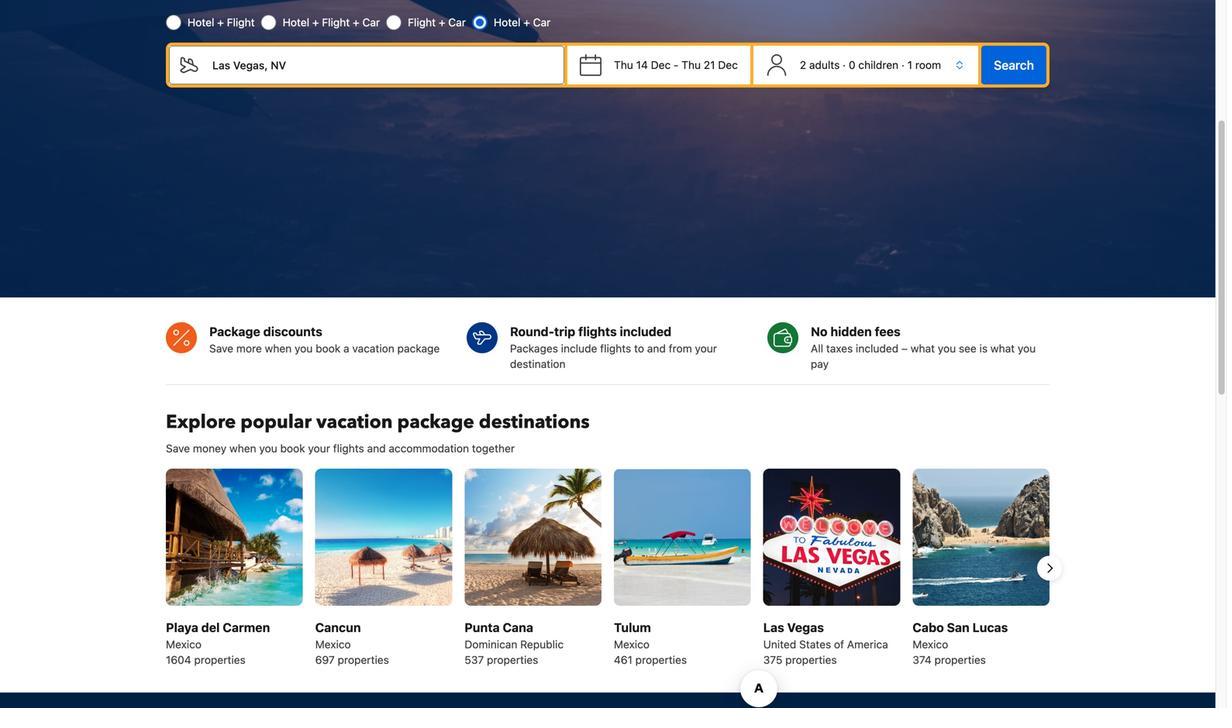 Task type: describe. For each thing, give the bounding box(es) containing it.
states
[[799, 638, 831, 651]]

2 · from the left
[[902, 59, 905, 71]]

included inside no hidden fees all taxes included – what you see is what you pay
[[856, 342, 899, 355]]

hotel + flight
[[188, 16, 255, 29]]

vacation inside explore popular vacation package destinations save money when you book your flights and accommodation together
[[316, 410, 393, 435]]

+ for hotel + flight
[[217, 16, 224, 29]]

1 what from the left
[[911, 342, 935, 355]]

697
[[315, 654, 335, 667]]

punta
[[465, 621, 500, 635]]

+ for flight + car
[[439, 16, 446, 29]]

flight for hotel + flight + car
[[322, 16, 350, 29]]

mexico inside cabo san lucas mexico 374 properties
[[913, 638, 949, 651]]

flight for hotel + flight
[[227, 16, 255, 29]]

popular
[[241, 410, 312, 435]]

0
[[849, 59, 856, 71]]

flights inside explore popular vacation package destinations save money when you book your flights and accommodation together
[[333, 442, 364, 455]]

your for included
[[695, 342, 717, 355]]

discounts
[[263, 325, 322, 339]]

of
[[834, 638, 844, 651]]

537
[[465, 654, 484, 667]]

you inside explore popular vacation package destinations save money when you book your flights and accommodation together
[[259, 442, 277, 455]]

round-
[[510, 325, 554, 339]]

destinations
[[479, 410, 590, 435]]

money
[[193, 442, 227, 455]]

and inside explore popular vacation package destinations save money when you book your flights and accommodation together
[[367, 442, 386, 455]]

las
[[763, 621, 784, 635]]

playa
[[166, 621, 198, 635]]

you left see
[[938, 342, 956, 355]]

america
[[847, 638, 888, 651]]

cancun
[[315, 621, 361, 635]]

las vegas united states of america 375 properties
[[763, 621, 888, 667]]

save inside explore popular vacation package destinations save money when you book your flights and accommodation together
[[166, 442, 190, 455]]

punta cana dominican republic 537 properties
[[465, 621, 564, 667]]

tulum mexico 461 properties
[[614, 621, 687, 667]]

1 · from the left
[[843, 59, 846, 71]]

461
[[614, 654, 633, 667]]

see
[[959, 342, 977, 355]]

book inside package discounts save more when you book a vacation package
[[316, 342, 341, 355]]

hotel for hotel + flight
[[188, 16, 214, 29]]

21
[[704, 59, 715, 71]]

thu 14 dec - thu 21 dec
[[614, 59, 738, 71]]

package
[[209, 325, 260, 339]]

dominican
[[465, 638, 518, 651]]

properties inside playa del carmen mexico 1604 properties
[[194, 654, 246, 667]]

children
[[859, 59, 899, 71]]

hotel + car
[[494, 16, 551, 29]]

Where to? field
[[200, 46, 565, 85]]

is
[[980, 342, 988, 355]]

cabo
[[913, 621, 944, 635]]

-
[[674, 59, 679, 71]]

375
[[763, 654, 783, 667]]

cabo san lucas mexico 374 properties
[[913, 621, 1008, 667]]

hidden
[[831, 325, 872, 339]]

1 vertical spatial flights
[[600, 342, 631, 355]]

save inside package discounts save more when you book a vacation package
[[209, 342, 233, 355]]

explore popular vacation package destinations save money when you book your flights and accommodation together
[[166, 410, 590, 455]]

2
[[800, 59, 807, 71]]

packages
[[510, 342, 558, 355]]

package inside explore popular vacation package destinations save money when you book your flights and accommodation together
[[397, 410, 474, 435]]

book inside explore popular vacation package destinations save money when you book your flights and accommodation together
[[280, 442, 305, 455]]

properties inside "las vegas united states of america 375 properties"
[[786, 654, 837, 667]]

carmen
[[223, 621, 270, 635]]

1
[[908, 59, 913, 71]]

properties inside punta cana dominican republic 537 properties
[[487, 654, 538, 667]]

mexico inside 'tulum mexico 461 properties'
[[614, 638, 650, 651]]

republic
[[520, 638, 564, 651]]

hotel for hotel + flight + car
[[283, 16, 309, 29]]

next image
[[1041, 559, 1059, 578]]

your for package
[[308, 442, 330, 455]]

vegas
[[787, 621, 824, 635]]

package inside package discounts save more when you book a vacation package
[[397, 342, 440, 355]]

2 adults · 0 children · 1 room
[[800, 59, 941, 71]]



Task type: locate. For each thing, give the bounding box(es) containing it.
thu right -
[[682, 59, 701, 71]]

and
[[647, 342, 666, 355], [367, 442, 386, 455]]

included inside round-trip flights included packages include flights to and from your destination
[[620, 325, 672, 339]]

1 vertical spatial when
[[230, 442, 256, 455]]

·
[[843, 59, 846, 71], [902, 59, 905, 71]]

0 vertical spatial package
[[397, 342, 440, 355]]

· left 1
[[902, 59, 905, 71]]

2 + from the left
[[312, 16, 319, 29]]

0 horizontal spatial book
[[280, 442, 305, 455]]

when inside explore popular vacation package destinations save money when you book your flights and accommodation together
[[230, 442, 256, 455]]

car for hotel + car
[[533, 16, 551, 29]]

explore
[[166, 410, 236, 435]]

what
[[911, 342, 935, 355], [991, 342, 1015, 355]]

0 horizontal spatial car
[[363, 16, 380, 29]]

included up the to
[[620, 325, 672, 339]]

2 car from the left
[[448, 16, 466, 29]]

united
[[763, 638, 797, 651]]

0 horizontal spatial your
[[308, 442, 330, 455]]

all
[[811, 342, 824, 355]]

1 horizontal spatial hotel
[[283, 16, 309, 29]]

1 car from the left
[[363, 16, 380, 29]]

search
[[994, 58, 1034, 73]]

accommodation
[[389, 442, 469, 455]]

fees
[[875, 325, 901, 339]]

vacation right a
[[352, 342, 395, 355]]

explore popular vacation package destinations region
[[154, 469, 1062, 668]]

taxes
[[826, 342, 853, 355]]

0 horizontal spatial included
[[620, 325, 672, 339]]

1 vertical spatial and
[[367, 442, 386, 455]]

hotel for hotel + car
[[494, 16, 521, 29]]

book down popular
[[280, 442, 305, 455]]

from
[[669, 342, 692, 355]]

mexico down cabo
[[913, 638, 949, 651]]

· left 0
[[843, 59, 846, 71]]

0 horizontal spatial what
[[911, 342, 935, 355]]

and left accommodation
[[367, 442, 386, 455]]

properties inside cabo san lucas mexico 374 properties
[[935, 654, 986, 667]]

del
[[201, 621, 220, 635]]

+ for hotel + car
[[524, 16, 530, 29]]

your inside explore popular vacation package destinations save money when you book your flights and accommodation together
[[308, 442, 330, 455]]

2 thu from the left
[[682, 59, 701, 71]]

1 horizontal spatial ·
[[902, 59, 905, 71]]

book
[[316, 342, 341, 355], [280, 442, 305, 455]]

save down package
[[209, 342, 233, 355]]

1 horizontal spatial book
[[316, 342, 341, 355]]

vacation down a
[[316, 410, 393, 435]]

properties down san
[[935, 654, 986, 667]]

save left money
[[166, 442, 190, 455]]

when right money
[[230, 442, 256, 455]]

4 properties from the left
[[636, 654, 687, 667]]

package
[[397, 342, 440, 355], [397, 410, 474, 435]]

book left a
[[316, 342, 341, 355]]

0 horizontal spatial flight
[[227, 16, 255, 29]]

dec
[[651, 59, 671, 71], [718, 59, 738, 71]]

1 properties from the left
[[194, 654, 246, 667]]

no hidden fees all taxes included – what you see is what you pay
[[811, 325, 1036, 371]]

1 package from the top
[[397, 342, 440, 355]]

0 vertical spatial save
[[209, 342, 233, 355]]

2 mexico from the left
[[315, 638, 351, 651]]

vacation inside package discounts save more when you book a vacation package
[[352, 342, 395, 355]]

more
[[236, 342, 262, 355]]

4 + from the left
[[439, 16, 446, 29]]

what right the –
[[911, 342, 935, 355]]

3 properties from the left
[[487, 654, 538, 667]]

2 hotel from the left
[[283, 16, 309, 29]]

thu left 14
[[614, 59, 633, 71]]

0 vertical spatial included
[[620, 325, 672, 339]]

your down popular
[[308, 442, 330, 455]]

package right a
[[397, 342, 440, 355]]

mexico
[[166, 638, 202, 651], [315, 638, 351, 651], [614, 638, 650, 651], [913, 638, 949, 651]]

your inside round-trip flights included packages include flights to and from your destination
[[695, 342, 717, 355]]

mexico up 697
[[315, 638, 351, 651]]

and right the to
[[647, 342, 666, 355]]

1 vertical spatial included
[[856, 342, 899, 355]]

properties right 697
[[338, 654, 389, 667]]

to
[[634, 342, 644, 355]]

hotel
[[188, 16, 214, 29], [283, 16, 309, 29], [494, 16, 521, 29]]

2 horizontal spatial car
[[533, 16, 551, 29]]

hotel + flight + car
[[283, 16, 380, 29]]

1 hotel from the left
[[188, 16, 214, 29]]

mexico inside playa del carmen mexico 1604 properties
[[166, 638, 202, 651]]

0 vertical spatial your
[[695, 342, 717, 355]]

when
[[265, 342, 292, 355], [230, 442, 256, 455]]

your
[[695, 342, 717, 355], [308, 442, 330, 455]]

0 vertical spatial when
[[265, 342, 292, 355]]

1 horizontal spatial your
[[695, 342, 717, 355]]

san
[[947, 621, 970, 635]]

package up accommodation
[[397, 410, 474, 435]]

what right is
[[991, 342, 1015, 355]]

2 package from the top
[[397, 410, 474, 435]]

4 mexico from the left
[[913, 638, 949, 651]]

1 horizontal spatial included
[[856, 342, 899, 355]]

properties down "states" at bottom
[[786, 654, 837, 667]]

vacation
[[352, 342, 395, 355], [316, 410, 393, 435]]

3 car from the left
[[533, 16, 551, 29]]

0 horizontal spatial hotel
[[188, 16, 214, 29]]

tulum
[[614, 621, 651, 635]]

properties down del
[[194, 654, 246, 667]]

0 horizontal spatial and
[[367, 442, 386, 455]]

2 flight from the left
[[322, 16, 350, 29]]

when down the 'discounts'
[[265, 342, 292, 355]]

1 thu from the left
[[614, 59, 633, 71]]

0 horizontal spatial thu
[[614, 59, 633, 71]]

3 + from the left
[[353, 16, 360, 29]]

0 horizontal spatial save
[[166, 442, 190, 455]]

1 vertical spatial save
[[166, 442, 190, 455]]

you inside package discounts save more when you book a vacation package
[[295, 342, 313, 355]]

package discounts save more when you book a vacation package
[[209, 325, 440, 355]]

properties inside 'tulum mexico 461 properties'
[[636, 654, 687, 667]]

1 horizontal spatial flight
[[322, 16, 350, 29]]

0 horizontal spatial dec
[[651, 59, 671, 71]]

properties inside cancun mexico 697 properties
[[338, 654, 389, 667]]

you right is
[[1018, 342, 1036, 355]]

1 vertical spatial book
[[280, 442, 305, 455]]

include
[[561, 342, 597, 355]]

5 + from the left
[[524, 16, 530, 29]]

round-trip flights included packages include flights to and from your destination
[[510, 325, 717, 371]]

cana
[[503, 621, 533, 635]]

1 dec from the left
[[651, 59, 671, 71]]

3 hotel from the left
[[494, 16, 521, 29]]

flights
[[578, 325, 617, 339], [600, 342, 631, 355], [333, 442, 364, 455]]

trip
[[554, 325, 576, 339]]

+
[[217, 16, 224, 29], [312, 16, 319, 29], [353, 16, 360, 29], [439, 16, 446, 29], [524, 16, 530, 29]]

2 horizontal spatial flight
[[408, 16, 436, 29]]

cancun mexico 697 properties
[[315, 621, 389, 667]]

14
[[636, 59, 648, 71]]

a
[[344, 342, 349, 355]]

1 + from the left
[[217, 16, 224, 29]]

properties
[[194, 654, 246, 667], [338, 654, 389, 667], [487, 654, 538, 667], [636, 654, 687, 667], [786, 654, 837, 667], [935, 654, 986, 667]]

2 dec from the left
[[718, 59, 738, 71]]

1 mexico from the left
[[166, 638, 202, 651]]

1 horizontal spatial thu
[[682, 59, 701, 71]]

374
[[913, 654, 932, 667]]

flight
[[227, 16, 255, 29], [322, 16, 350, 29], [408, 16, 436, 29]]

save
[[209, 342, 233, 355], [166, 442, 190, 455]]

0 vertical spatial and
[[647, 342, 666, 355]]

lucas
[[973, 621, 1008, 635]]

2 what from the left
[[991, 342, 1015, 355]]

car for flight + car
[[448, 16, 466, 29]]

car
[[363, 16, 380, 29], [448, 16, 466, 29], [533, 16, 551, 29]]

2 properties from the left
[[338, 654, 389, 667]]

1 horizontal spatial and
[[647, 342, 666, 355]]

0 vertical spatial flights
[[578, 325, 617, 339]]

5 properties from the left
[[786, 654, 837, 667]]

1 vertical spatial package
[[397, 410, 474, 435]]

mexico down tulum
[[614, 638, 650, 651]]

included down fees
[[856, 342, 899, 355]]

1 vertical spatial your
[[308, 442, 330, 455]]

thu
[[614, 59, 633, 71], [682, 59, 701, 71]]

search button
[[982, 46, 1047, 85]]

1 horizontal spatial car
[[448, 16, 466, 29]]

playa del carmen mexico 1604 properties
[[166, 621, 270, 667]]

1 horizontal spatial dec
[[718, 59, 738, 71]]

adults
[[809, 59, 840, 71]]

and inside round-trip flights included packages include flights to and from your destination
[[647, 342, 666, 355]]

destination
[[510, 358, 566, 371]]

0 vertical spatial vacation
[[352, 342, 395, 355]]

included
[[620, 325, 672, 339], [856, 342, 899, 355]]

properties right 461
[[636, 654, 687, 667]]

3 mexico from the left
[[614, 638, 650, 651]]

your right the from
[[695, 342, 717, 355]]

1 horizontal spatial save
[[209, 342, 233, 355]]

6 properties from the left
[[935, 654, 986, 667]]

0 horizontal spatial when
[[230, 442, 256, 455]]

–
[[902, 342, 908, 355]]

dec right 21
[[718, 59, 738, 71]]

pay
[[811, 358, 829, 371]]

when inside package discounts save more when you book a vacation package
[[265, 342, 292, 355]]

0 vertical spatial book
[[316, 342, 341, 355]]

2 vertical spatial flights
[[333, 442, 364, 455]]

1604
[[166, 654, 191, 667]]

mexico inside cancun mexico 697 properties
[[315, 638, 351, 651]]

1 horizontal spatial what
[[991, 342, 1015, 355]]

0 horizontal spatial ·
[[843, 59, 846, 71]]

2 horizontal spatial hotel
[[494, 16, 521, 29]]

1 vertical spatial vacation
[[316, 410, 393, 435]]

you
[[295, 342, 313, 355], [938, 342, 956, 355], [1018, 342, 1036, 355], [259, 442, 277, 455]]

mexico up 1604
[[166, 638, 202, 651]]

dec left -
[[651, 59, 671, 71]]

3 flight from the left
[[408, 16, 436, 29]]

properties down the dominican
[[487, 654, 538, 667]]

+ for hotel + flight + car
[[312, 16, 319, 29]]

flight + car
[[408, 16, 466, 29]]

1 horizontal spatial when
[[265, 342, 292, 355]]

together
[[472, 442, 515, 455]]

1 flight from the left
[[227, 16, 255, 29]]

no
[[811, 325, 828, 339]]

you down popular
[[259, 442, 277, 455]]

you down the 'discounts'
[[295, 342, 313, 355]]

room
[[916, 59, 941, 71]]



Task type: vqa. For each thing, say whether or not it's contained in the screenshot.
Round-
yes



